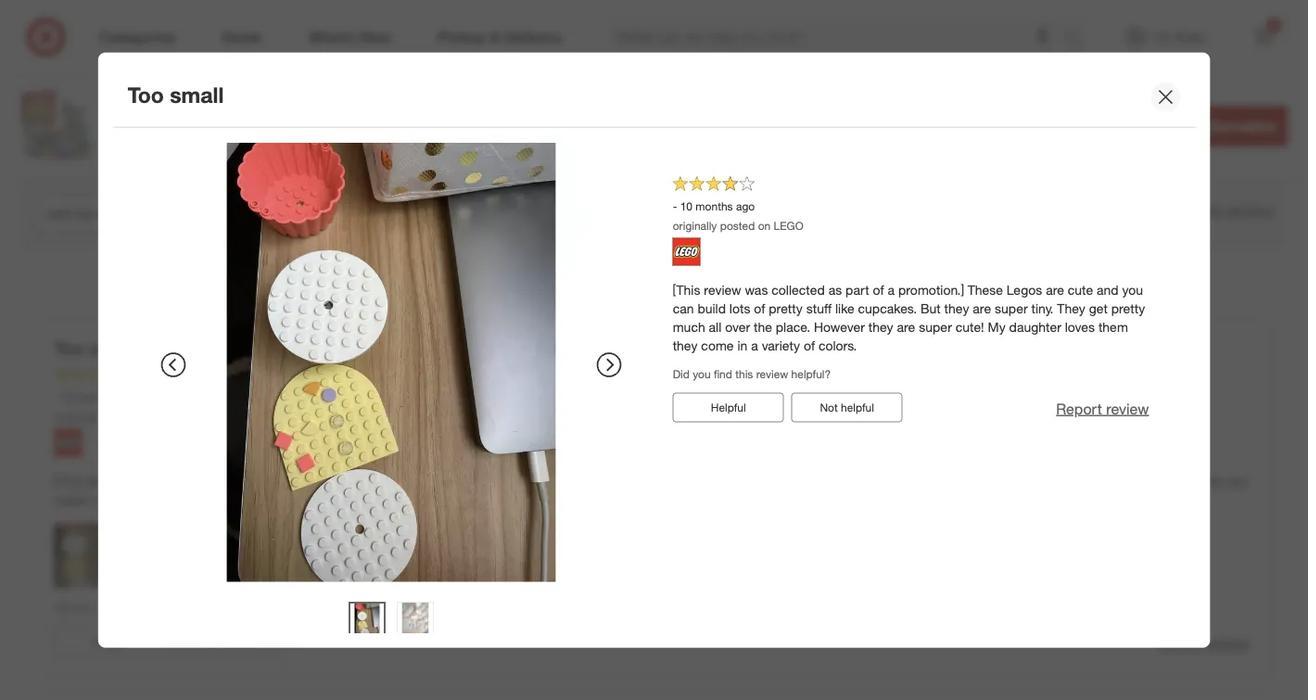 Task type: describe. For each thing, give the bounding box(es) containing it.
1 vertical spatial daughter
[[145, 492, 197, 508]]

9 link
[[1244, 17, 1285, 58]]

lego inside too small dialog
[[774, 219, 804, 233]]

find alternative button
[[1156, 106, 1289, 147]]

in for the helpful button in the too small dialog
[[738, 337, 748, 353]]

party
[[263, 114, 301, 132]]

find
[[1168, 117, 1198, 135]]

out of stock
[[1065, 118, 1141, 134]]

them for left report review button
[[1099, 318, 1129, 334]]

1 vertical spatial much
[[1005, 473, 1037, 489]]

these for left report review button
[[968, 281, 1003, 297]]

stock
[[1107, 118, 1141, 134]]

helpful inside too small dialog
[[841, 400, 874, 414]]

collected for the helpful button in the too small dialog
[[772, 281, 825, 297]]

image of lego dots ultimate party kit birthday cupcake crafts 41806 image
[[20, 89, 94, 163]]

1 vertical spatial guest review image 1 of 2, full size image
[[348, 602, 386, 639]]

daughter inside too small dialog
[[1010, 318, 1062, 334]]

photos
[[1228, 203, 1274, 221]]

1 vertical spatial place.
[[1108, 473, 1142, 489]]

however for the bottommost report review button
[[1146, 473, 1197, 489]]

found
[[592, 270, 631, 288]]

0 horizontal spatial as
[[210, 473, 224, 489]]

originally for left report review button
[[673, 219, 717, 233]]

guest review image 1 of 5, zoom in image
[[327, 0, 443, 79]]

not helpful button for the helpful button related to the bottommost report review button
[[173, 627, 284, 657]]

report review for the bottommost report review button
[[1158, 634, 1251, 652]]

0 horizontal spatial too
[[54, 339, 84, 360]]

come for the helpful button related to the bottommost report review button
[[296, 492, 328, 508]]

cupcakes. inside too small dialog
[[858, 300, 917, 316]]

What can we help you find? suggestions appear below search field
[[607, 17, 1069, 58]]

helpful button for left report review button
[[673, 392, 784, 422]]

all inside shop all lego lego dots ultimate party kit birthday cupcake crafts 41806
[[148, 90, 163, 109]]

originally posted on lego for left report review button
[[673, 219, 804, 233]]

posted for the bottommost report review button
[[102, 411, 137, 425]]

1 vertical spatial - 10 months ago
[[54, 391, 136, 405]]

[this review was collected as part of a promotion.] these legos are cute and you can build lots of pretty stuff like cupcakes. but they are super tiny. they get pretty much all over the place. however they are super cute! my daughter loves them they come in a variety of colors. for the helpful button in the too small dialog
[[673, 281, 1146, 353]]

1 vertical spatial this
[[117, 601, 135, 615]]

0 horizontal spatial helpful
[[92, 635, 127, 649]]

- for left report review button
[[673, 199, 677, 213]]

reviews
[[721, 270, 771, 288]]

did you find this review helpful? for the bottommost report review button
[[54, 601, 212, 615]]

stuff for the helpful button in the too small dialog
[[807, 300, 832, 316]]

1 vertical spatial helpful
[[223, 635, 256, 649]]

- 10 months ago inside too small dialog
[[673, 199, 755, 213]]

write a review button
[[609, 122, 700, 151]]

10 for the helpful button in the too small dialog
[[680, 199, 693, 213]]

1 vertical spatial variety
[[356, 492, 395, 508]]

kit
[[305, 114, 325, 132]]

variety inside too small dialog
[[762, 337, 800, 353]]

helpful? inside too small dialog
[[792, 366, 831, 380]]

1 vertical spatial too small
[[54, 339, 134, 360]]

search
[[1056, 30, 1101, 48]]

tiny. for the bottommost report review button
[[887, 473, 910, 489]]

my for not helpful button in too small dialog
[[988, 318, 1006, 334]]

promotion.] inside too small dialog
[[899, 281, 964, 297]]

1 vertical spatial cupcakes.
[[714, 473, 773, 489]]

place. inside too small dialog
[[776, 318, 811, 334]]

with
[[1194, 203, 1224, 221]]

0 vertical spatial guest review image 1 of 2, full size image
[[199, 142, 583, 582]]

- for the bottommost report review button
[[54, 391, 59, 405]]

colors. for the bottommost report review button
[[413, 492, 452, 508]]

come for the helpful button in the too small dialog
[[701, 337, 734, 353]]

out
[[1065, 118, 1087, 134]]

build for not helpful button in too small dialog
[[698, 300, 726, 316]]

0 horizontal spatial report review button
[[1057, 398, 1149, 419]]

2 horizontal spatial all
[[1041, 473, 1054, 489]]

the for the bottommost report review button
[[1086, 473, 1104, 489]]

small inside too small dialog
[[170, 82, 224, 108]]

we found 14 matching reviews
[[567, 270, 771, 288]]

41806
[[507, 114, 549, 132]]

all inside too small dialog
[[709, 318, 722, 334]]

find alternative
[[1168, 117, 1277, 135]]

birthday
[[329, 114, 389, 132]]

guest review image 3 of 5, zoom in image
[[589, 0, 705, 79]]

0 horizontal spatial but
[[776, 473, 797, 489]]

search button
[[1056, 17, 1101, 61]]

too inside dialog
[[128, 82, 164, 108]]

With photos checkbox
[[1168, 203, 1187, 222]]

legos for the bottommost report review button
[[388, 473, 424, 489]]

guest review image 2 of 2, full size image
[[397, 602, 434, 639]]

on inside too small dialog
[[758, 219, 771, 233]]

this inside too small dialog
[[736, 366, 753, 380]]

these for the bottommost report review button
[[349, 473, 385, 489]]

1 vertical spatial helpful?
[[173, 601, 212, 615]]

1 vertical spatial not
[[202, 635, 219, 649]]

0 horizontal spatial small
[[89, 339, 134, 360]]

originally posted on lego for the bottommost report review button
[[54, 411, 185, 425]]

not helpful button for the helpful button in the too small dialog
[[792, 392, 903, 422]]

a inside write a review button
[[648, 129, 654, 143]]

1 vertical spatial cute!
[[91, 492, 120, 508]]

1 vertical spatial promotion.]
[[280, 473, 346, 489]]

months for left report review button
[[696, 199, 733, 213]]

1 vertical spatial report review button
[[1158, 633, 1251, 654]]

14
[[635, 270, 651, 288]]

report inside too small dialog
[[1057, 399, 1102, 417]]

my for not helpful button corresponding to the helpful button related to the bottommost report review button
[[123, 492, 141, 508]]

10 for the helpful button related to the bottommost report review button
[[62, 391, 74, 405]]

1 vertical spatial get
[[945, 473, 964, 489]]

1 vertical spatial can
[[528, 473, 550, 489]]

alternative
[[1202, 117, 1277, 135]]



Task type: vqa. For each thing, say whether or not it's contained in the screenshot.
the right 'from'
no



Task type: locate. For each thing, give the bounding box(es) containing it.
originally inside too small dialog
[[673, 219, 717, 233]]

[this for the helpful button in the too small dialog
[[673, 281, 701, 297]]

1 horizontal spatial and
[[1097, 281, 1119, 297]]

guest review image 4 of 5, zoom in image
[[720, 0, 836, 79]]

write
[[617, 129, 645, 143]]

0 vertical spatial did you find this review helpful?
[[673, 366, 831, 380]]

1 vertical spatial all
[[709, 318, 722, 334]]

not helpful button
[[792, 392, 903, 422], [173, 627, 284, 657]]

stuff inside too small dialog
[[807, 300, 832, 316]]

posted inside too small dialog
[[720, 219, 755, 233]]

lots
[[730, 300, 751, 316], [585, 473, 606, 489]]

lots for the helpful button related to the bottommost report review button
[[585, 473, 606, 489]]

lots inside too small dialog
[[730, 300, 751, 316]]

originally posted on lego inside too small dialog
[[673, 219, 804, 233]]

0 vertical spatial months
[[696, 199, 733, 213]]

0 vertical spatial but
[[921, 300, 941, 316]]

cute for not helpful button corresponding to the helpful button related to the bottommost report review button
[[450, 473, 475, 489]]

the for left report review button
[[754, 318, 772, 334]]

0 vertical spatial lots
[[730, 300, 751, 316]]

stuff
[[807, 300, 832, 316], [662, 473, 687, 489]]

did for left report review button
[[673, 366, 690, 380]]

my
[[988, 318, 1006, 334], [123, 492, 141, 508]]

0 horizontal spatial the
[[754, 318, 772, 334]]

too
[[128, 82, 164, 108], [54, 339, 84, 360]]

cute
[[1068, 281, 1094, 297], [450, 473, 475, 489]]

they for left report review button
[[1058, 300, 1086, 316]]

0 horizontal spatial ago
[[118, 391, 136, 405]]

9
[[1272, 19, 1278, 31]]

guest review image 1 of 2, zoom in image
[[54, 524, 119, 589]]

[this
[[673, 281, 701, 297], [54, 473, 82, 489]]

they inside too small dialog
[[1058, 300, 1086, 316]]

1 horizontal spatial was
[[745, 281, 768, 297]]

[this up guest review image 1 of 2, zoom in
[[54, 473, 82, 489]]

they for the bottommost report review button
[[913, 473, 941, 489]]

not
[[820, 400, 838, 414], [202, 635, 219, 649]]

0 vertical spatial too
[[128, 82, 164, 108]]

tiny.
[[1032, 300, 1054, 316], [887, 473, 910, 489]]

helpful inside too small dialog
[[711, 400, 746, 414]]

did inside too small dialog
[[673, 366, 690, 380]]

- inside too small dialog
[[673, 199, 677, 213]]

originally for the bottommost report review button
[[54, 411, 99, 425]]

1 horizontal spatial place.
[[1108, 473, 1142, 489]]

colors. for left report review button
[[819, 337, 857, 353]]

10
[[680, 199, 693, 213], [62, 391, 74, 405]]

did you find this review helpful? for left report review button
[[673, 366, 831, 380]]

1 horizontal spatial in
[[738, 337, 748, 353]]

1 vertical spatial over
[[1057, 473, 1082, 489]]

build
[[698, 300, 726, 316], [553, 473, 582, 489]]

0 horizontal spatial place.
[[776, 318, 811, 334]]

originally
[[673, 219, 717, 233], [54, 411, 99, 425]]

variety
[[762, 337, 800, 353], [356, 492, 395, 508]]

posted for left report review button
[[720, 219, 755, 233]]

[this inside too small dialog
[[673, 281, 701, 297]]

colors. inside too small dialog
[[819, 337, 857, 353]]

0 horizontal spatial stuff
[[662, 473, 687, 489]]

these inside too small dialog
[[968, 281, 1003, 297]]

helpful button inside too small dialog
[[673, 392, 784, 422]]

0 horizontal spatial not helpful
[[202, 635, 256, 649]]

0 horizontal spatial did you find this review helpful?
[[54, 601, 212, 615]]

0 horizontal spatial variety
[[356, 492, 395, 508]]

not helpful
[[820, 400, 874, 414], [202, 635, 256, 649]]

2 vertical spatial all
[[1041, 473, 1054, 489]]

report review button
[[1057, 398, 1149, 419], [1158, 633, 1251, 654]]

pretty
[[769, 300, 803, 316], [1112, 300, 1146, 316], [625, 473, 659, 489], [967, 473, 1001, 489]]

did
[[673, 366, 690, 380], [54, 601, 71, 615]]

like for not helpful button in too small dialog
[[836, 300, 855, 316]]

review
[[657, 129, 692, 143], [704, 281, 742, 297], [756, 366, 789, 380], [1107, 399, 1149, 417], [85, 473, 123, 489], [138, 601, 170, 615], [1208, 634, 1251, 652]]

legos
[[1007, 281, 1043, 297], [388, 473, 424, 489]]

in
[[738, 337, 748, 353], [332, 492, 342, 508]]

0 vertical spatial like
[[836, 300, 855, 316]]

report review
[[1057, 399, 1149, 417], [1158, 634, 1251, 652]]

months inside too small dialog
[[696, 199, 733, 213]]

the inside too small dialog
[[754, 318, 772, 334]]

0 vertical spatial stuff
[[807, 300, 832, 316]]

1 horizontal spatial not helpful button
[[792, 392, 903, 422]]

was inside too small dialog
[[745, 281, 768, 297]]

0 horizontal spatial can
[[528, 473, 550, 489]]

legos inside too small dialog
[[1007, 281, 1043, 297]]

all
[[148, 90, 163, 109], [709, 318, 722, 334], [1041, 473, 1054, 489]]

in inside too small dialog
[[738, 337, 748, 353]]

months
[[696, 199, 733, 213], [77, 391, 114, 405]]

1 horizontal spatial however
[[1146, 473, 1197, 489]]

0 horizontal spatial not
[[202, 635, 219, 649]]

helpful
[[711, 400, 746, 414], [92, 635, 127, 649]]

lots for the helpful button in the too small dialog
[[730, 300, 751, 316]]

too small dialog
[[98, 53, 1211, 650]]

did you find this review helpful? inside too small dialog
[[673, 366, 831, 380]]

dots
[[154, 114, 195, 132]]

1 vertical spatial small
[[89, 339, 134, 360]]

not helpful inside too small dialog
[[820, 400, 874, 414]]

much
[[673, 318, 705, 334], [1005, 473, 1037, 489]]

guest review image 1 of 2, full size image
[[199, 142, 583, 582], [348, 602, 386, 639]]

too small inside dialog
[[128, 82, 224, 108]]

part
[[846, 281, 870, 297], [227, 473, 251, 489]]

1 horizontal spatial [this
[[673, 281, 701, 297]]

crafts
[[459, 114, 503, 132]]

0 horizontal spatial did
[[54, 601, 71, 615]]

like inside too small dialog
[[836, 300, 855, 316]]

1 vertical spatial the
[[1086, 473, 1104, 489]]

are
[[1046, 281, 1065, 297], [973, 300, 991, 316], [897, 318, 916, 334], [428, 473, 446, 489], [829, 473, 847, 489], [1229, 473, 1247, 489]]

cute inside too small dialog
[[1068, 281, 1094, 297]]

with photos
[[1194, 203, 1274, 221]]

did you find this review helpful?
[[673, 366, 831, 380], [54, 601, 212, 615]]

of
[[1091, 118, 1103, 134], [873, 281, 884, 297], [754, 300, 765, 316], [804, 337, 815, 353], [255, 473, 266, 489], [610, 473, 621, 489], [398, 492, 410, 508]]

they
[[1058, 300, 1086, 316], [913, 473, 941, 489]]

1 horizontal spatial them
[[1099, 318, 1129, 334]]

- 10 months ago
[[673, 199, 755, 213], [54, 391, 136, 405]]

matching
[[655, 270, 717, 288]]

1 horizontal spatial get
[[1089, 300, 1108, 316]]

1 horizontal spatial my
[[988, 318, 1006, 334]]

as inside too small dialog
[[829, 281, 842, 297]]

tiny. inside too small dialog
[[1032, 300, 1054, 316]]

1 vertical spatial and
[[478, 473, 500, 489]]

1 horizontal spatial helpful
[[711, 400, 746, 414]]

however
[[814, 318, 865, 334], [1146, 473, 1197, 489]]

0 vertical spatial legos
[[1007, 281, 1043, 297]]

1 horizontal spatial - 10 months ago
[[673, 199, 755, 213]]

0 vertical spatial on
[[758, 219, 771, 233]]

0 vertical spatial they
[[1058, 300, 1086, 316]]

0 vertical spatial and
[[1097, 281, 1119, 297]]

report review for left report review button
[[1057, 399, 1149, 417]]

helpful button for the bottommost report review button
[[54, 627, 166, 657]]

did for the bottommost report review button
[[54, 601, 71, 615]]

1 horizontal spatial ago
[[736, 199, 755, 213]]

guest review image 2 of 5, zoom in image
[[458, 0, 574, 79]]

lego
[[167, 90, 207, 109], [109, 114, 150, 132], [774, 219, 804, 233], [155, 411, 185, 425]]

0 horizontal spatial like
[[691, 473, 710, 489]]

like
[[836, 300, 855, 316], [691, 473, 710, 489]]

guest review image 5 of 5, zoom in image
[[851, 0, 967, 79]]

find for left report review button
[[714, 366, 733, 380]]

1 vertical spatial cute
[[450, 473, 475, 489]]

1 vertical spatial they
[[913, 473, 941, 489]]

legos for left report review button
[[1007, 281, 1043, 297]]

collected
[[772, 281, 825, 297], [153, 473, 207, 489]]

0 horizontal spatial cute
[[450, 473, 475, 489]]

not inside too small dialog
[[820, 400, 838, 414]]

colors.
[[819, 337, 857, 353], [413, 492, 452, 508]]

loves
[[1065, 318, 1095, 334], [200, 492, 230, 508]]

0 horizontal spatial part
[[227, 473, 251, 489]]

0 vertical spatial -
[[673, 199, 677, 213]]

too small
[[128, 82, 224, 108], [54, 339, 134, 360]]

on
[[758, 219, 771, 233], [140, 411, 152, 425]]

place.
[[776, 318, 811, 334], [1108, 473, 1142, 489]]

cute for not helpful button in too small dialog
[[1068, 281, 1094, 297]]

1 vertical spatial but
[[776, 473, 797, 489]]

[this review was collected as part of a promotion.] these legos are cute and you can build lots of pretty stuff like cupcakes. but they are super tiny. they get pretty much all over the place. however they are super cute! my daughter loves them they come in a variety of colors. for the helpful button related to the bottommost report review button
[[54, 473, 1247, 508]]

1 vertical spatial part
[[227, 473, 251, 489]]

0 horizontal spatial daughter
[[145, 492, 197, 508]]

come
[[701, 337, 734, 353], [296, 492, 328, 508]]

report review inside too small dialog
[[1057, 399, 1149, 417]]

them inside too small dialog
[[1099, 318, 1129, 334]]

0 vertical spatial get
[[1089, 300, 1108, 316]]

but
[[921, 300, 941, 316], [776, 473, 797, 489]]

0 vertical spatial can
[[673, 300, 694, 316]]

months for the bottommost report review button
[[77, 391, 114, 405]]

0 horizontal spatial in
[[332, 492, 342, 508]]

1 horizontal spatial report review button
[[1158, 633, 1251, 654]]

-
[[673, 199, 677, 213], [54, 391, 59, 405]]

tiny. for left report review button
[[1032, 300, 1054, 316]]

but inside too small dialog
[[921, 300, 941, 316]]

ago inside too small dialog
[[736, 199, 755, 213]]

0 horizontal spatial get
[[945, 473, 964, 489]]

a
[[648, 129, 654, 143], [888, 281, 895, 297], [751, 337, 758, 353], [269, 473, 276, 489], [346, 492, 353, 508]]

1 vertical spatial loves
[[200, 492, 230, 508]]

report
[[1057, 399, 1102, 417], [1158, 634, 1204, 652]]

1 vertical spatial however
[[1146, 473, 1197, 489]]

1 horizontal spatial come
[[701, 337, 734, 353]]

however inside too small dialog
[[814, 318, 865, 334]]

the
[[754, 318, 772, 334], [1086, 473, 1104, 489]]

super
[[995, 300, 1028, 316], [919, 318, 952, 334], [851, 473, 884, 489], [54, 492, 87, 508]]

helpful?
[[792, 366, 831, 380], [173, 601, 212, 615]]

0 horizontal spatial on
[[140, 411, 152, 425]]

helpful button
[[673, 392, 784, 422], [54, 627, 166, 657]]

0 horizontal spatial report
[[1057, 399, 1102, 417]]

[this review was collected as part of a promotion.] these legos are cute and you can build lots of pretty stuff like cupcakes. but they are super tiny. they get pretty much all over the place. however they are super cute! my daughter loves them they come in a variety of colors.
[[673, 281, 1146, 353], [54, 473, 1247, 508]]

0 horizontal spatial tiny.
[[887, 473, 910, 489]]

find
[[714, 366, 733, 380], [95, 601, 114, 615]]

1 vertical spatial too
[[54, 339, 84, 360]]

1 horizontal spatial did
[[673, 366, 690, 380]]

1 vertical spatial legos
[[388, 473, 424, 489]]

cute! inside too small dialog
[[956, 318, 985, 334]]

0 horizontal spatial lots
[[585, 473, 606, 489]]

1 vertical spatial did you find this review helpful?
[[54, 601, 212, 615]]

0 horizontal spatial helpful?
[[173, 601, 212, 615]]

0 horizontal spatial come
[[296, 492, 328, 508]]

in for the helpful button related to the bottommost report review button
[[332, 492, 342, 508]]

we
[[567, 270, 588, 288]]

shop all lego lego dots ultimate party kit birthday cupcake crafts 41806
[[109, 90, 549, 132]]

1 vertical spatial -
[[54, 391, 59, 405]]

and for the helpful button related to the bottommost report review button
[[478, 473, 500, 489]]

shop
[[109, 90, 144, 109]]

0 vertical spatial helpful
[[711, 400, 746, 414]]

you
[[1123, 281, 1144, 297], [693, 366, 711, 380], [504, 473, 525, 489], [74, 601, 92, 615]]

1 horizontal spatial report
[[1158, 634, 1204, 652]]

build for not helpful button corresponding to the helpful button related to the bottommost report review button
[[553, 473, 582, 489]]

[this review was collected as part of a promotion.] these legos are cute and you can build lots of pretty stuff like cupcakes. but they are super tiny. they get pretty much all over the place. however they are super cute! my daughter loves them they come in a variety of colors. inside too small dialog
[[673, 281, 1146, 353]]

0 horizontal spatial loves
[[200, 492, 230, 508]]

0 vertical spatial report review button
[[1057, 398, 1149, 419]]

find inside too small dialog
[[714, 366, 733, 380]]

[this for the helpful button related to the bottommost report review button
[[54, 473, 82, 489]]

1 horizontal spatial build
[[698, 300, 726, 316]]

them
[[1099, 318, 1129, 334], [234, 492, 264, 508]]

1 vertical spatial report review
[[1158, 634, 1251, 652]]

0 vertical spatial originally
[[673, 219, 717, 233]]

get inside too small dialog
[[1089, 300, 1108, 316]]

stuff for the helpful button related to the bottommost report review button
[[662, 473, 687, 489]]

however for left report review button
[[814, 318, 865, 334]]

ultimate
[[199, 114, 258, 132]]

come inside too small dialog
[[701, 337, 734, 353]]

1 vertical spatial helpful button
[[54, 627, 166, 657]]

cupcakes.
[[858, 300, 917, 316], [714, 473, 773, 489]]

this
[[736, 366, 753, 380], [117, 601, 135, 615]]

1 horizontal spatial small
[[170, 82, 224, 108]]

cupcake
[[393, 114, 455, 132]]

1 vertical spatial not helpful
[[202, 635, 256, 649]]

1 horizontal spatial helpful?
[[792, 366, 831, 380]]

small
[[170, 82, 224, 108], [89, 339, 134, 360]]

collected for the helpful button related to the bottommost report review button
[[153, 473, 207, 489]]

0 horizontal spatial was
[[127, 473, 150, 489]]

and
[[1097, 281, 1119, 297], [478, 473, 500, 489]]

daughter
[[1010, 318, 1062, 334], [145, 492, 197, 508]]

0 vertical spatial cute!
[[956, 318, 985, 334]]

helpful
[[841, 400, 874, 414], [223, 635, 256, 649]]

and inside too small dialog
[[1097, 281, 1119, 297]]

0 horizontal spatial they
[[913, 473, 941, 489]]

cute!
[[956, 318, 985, 334], [91, 492, 120, 508]]

10 inside too small dialog
[[680, 199, 693, 213]]

0 horizontal spatial -
[[54, 391, 59, 405]]

collected inside too small dialog
[[772, 281, 825, 297]]

as
[[829, 281, 842, 297], [210, 473, 224, 489]]

over inside too small dialog
[[725, 318, 750, 334]]

0 horizontal spatial [this
[[54, 473, 82, 489]]

find for the bottommost report review button
[[95, 601, 114, 615]]

not helpful button inside too small dialog
[[792, 392, 903, 422]]

0 vertical spatial them
[[1099, 318, 1129, 334]]

[this right the 14
[[673, 281, 701, 297]]

0 vertical spatial find
[[714, 366, 733, 380]]

ago
[[736, 199, 755, 213], [118, 391, 136, 405]]

like for not helpful button corresponding to the helpful button related to the bottommost report review button
[[691, 473, 710, 489]]

0 horizontal spatial cupcakes.
[[714, 473, 773, 489]]

was
[[745, 281, 768, 297], [127, 473, 150, 489]]

write a review
[[617, 129, 692, 143]]

loves inside too small dialog
[[1065, 318, 1095, 334]]

can inside too small dialog
[[673, 300, 694, 316]]

zoomed image element
[[137, 142, 645, 650]]

them for the bottommost report review button
[[234, 492, 264, 508]]

they
[[945, 300, 970, 316], [869, 318, 894, 334], [673, 337, 698, 353], [800, 473, 825, 489], [1201, 473, 1225, 489], [267, 492, 292, 508]]

my inside too small dialog
[[988, 318, 1006, 334]]

part inside too small dialog
[[846, 281, 870, 297]]

1 vertical spatial helpful
[[92, 635, 127, 649]]

these
[[968, 281, 1003, 297], [349, 473, 385, 489]]

1 horizontal spatial find
[[714, 366, 733, 380]]

and for the helpful button in the too small dialog
[[1097, 281, 1119, 297]]

originally posted on lego
[[673, 219, 804, 233], [54, 411, 185, 425]]

build inside too small dialog
[[698, 300, 726, 316]]

0 vertical spatial helpful?
[[792, 366, 831, 380]]

0 horizontal spatial find
[[95, 601, 114, 615]]

much inside too small dialog
[[673, 318, 705, 334]]

1 vertical spatial months
[[77, 391, 114, 405]]

posted
[[720, 219, 755, 233], [102, 411, 137, 425]]



